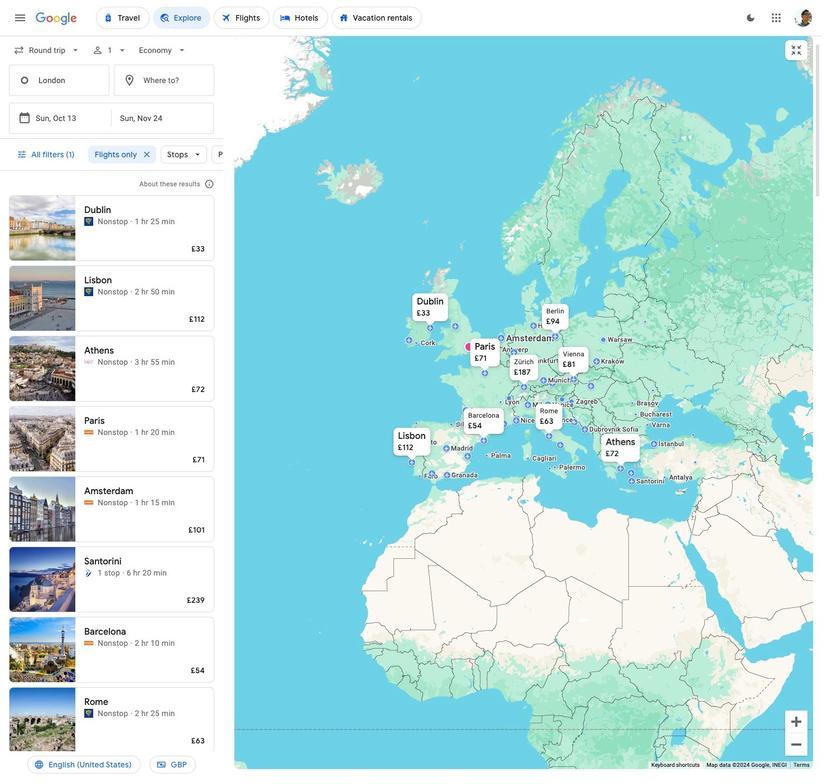 Task type: describe. For each thing, give the bounding box(es) containing it.
1 horizontal spatial 63 british pounds text field
[[540, 416, 553, 426]]

0 vertical spatial 72 british pounds text field
[[192, 385, 205, 395]]

1 easyjet image from the top
[[84, 428, 93, 437]]

2 ryanair image from the top
[[84, 709, 93, 718]]

 image for wizz air icon
[[130, 357, 133, 368]]

Departure text field
[[36, 103, 87, 133]]

view smaller map image
[[790, 44, 803, 57]]

112 British pounds text field
[[398, 442, 413, 452]]

0 horizontal spatial 71 british pounds text field
[[193, 455, 205, 465]]

map region
[[234, 36, 813, 770]]

54 British pounds text field
[[468, 421, 482, 431]]

0 horizontal spatial 33 british pounds text field
[[192, 244, 205, 254]]

 image for ryanair icon
[[130, 216, 133, 227]]

ryanair image
[[84, 217, 93, 226]]

112 British pounds text field
[[189, 314, 205, 324]]

1 ryanair image from the top
[[84, 287, 93, 296]]

about these results image
[[196, 171, 223, 198]]

change appearance image
[[737, 4, 764, 31]]

1 horizontal spatial 72 british pounds text field
[[606, 448, 619, 459]]

0 vertical spatial 71 british pounds text field
[[475, 353, 487, 363]]



Task type: vqa. For each thing, say whether or not it's contained in the screenshot.
the top 112 British pounds text field
yes



Task type: locate. For each thing, give the bounding box(es) containing it.
main menu image
[[13, 11, 27, 25]]

loading results progress bar
[[0, 36, 822, 38]]

239 British pounds text field
[[187, 596, 205, 606]]

1 vertical spatial ryanair image
[[84, 709, 93, 718]]

0 horizontal spatial 72 british pounds text field
[[192, 385, 205, 395]]

2  image from the top
[[130, 357, 133, 368]]

ryanair image
[[84, 287, 93, 296], [84, 709, 93, 718]]

94 British pounds text field
[[546, 316, 560, 326]]

33 British pounds text field
[[192, 244, 205, 254], [417, 308, 430, 318]]

0 vertical spatial easyjet image
[[84, 428, 93, 437]]

0 vertical spatial 33 british pounds text field
[[192, 244, 205, 254]]

187 British pounds text field
[[514, 367, 531, 377]]

54 British pounds text field
[[191, 666, 205, 676]]

1 vertical spatial 33 british pounds text field
[[417, 308, 430, 318]]

2  image from the top
[[130, 497, 133, 508]]

5  image from the top
[[130, 708, 133, 719]]

easyjet image for 54 british pounds text box
[[84, 639, 93, 648]]

Return text field
[[120, 103, 176, 133]]

2 easyjet image from the top
[[84, 498, 93, 507]]

3  image from the top
[[130, 427, 133, 438]]

wizz air image
[[84, 358, 93, 367]]

 image
[[130, 216, 133, 227], [130, 357, 133, 368], [130, 427, 133, 438], [130, 638, 133, 649], [130, 708, 133, 719]]

 image for first ryanair image from the top
[[130, 286, 133, 298]]

4  image from the top
[[130, 638, 133, 649]]

0 vertical spatial 63 british pounds text field
[[540, 416, 553, 426]]

Where from? text field
[[9, 65, 109, 96]]

0 horizontal spatial 63 british pounds text field
[[191, 736, 205, 746]]

 image for first easyjet image from the top
[[130, 427, 133, 438]]

1 vertical spatial 71 british pounds text field
[[193, 455, 205, 465]]

 image
[[130, 286, 133, 298], [130, 497, 133, 508]]

None field
[[9, 37, 86, 64], [135, 37, 192, 64], [9, 37, 86, 64], [135, 37, 192, 64]]

1 vertical spatial easyjet image
[[84, 498, 93, 507]]

1 horizontal spatial 71 british pounds text field
[[475, 353, 487, 363]]

easyjet image
[[84, 428, 93, 437], [84, 498, 93, 507], [84, 639, 93, 648]]

easyjet image for '101 british pounds' text field on the bottom of the page
[[84, 498, 93, 507]]

1 horizontal spatial 33 british pounds text field
[[417, 308, 430, 318]]

1  image from the top
[[130, 216, 133, 227]]

aegean image
[[84, 569, 93, 578]]

81 British pounds text field
[[563, 359, 575, 369]]

0 vertical spatial  image
[[130, 286, 133, 298]]

0 vertical spatial ryanair image
[[84, 287, 93, 296]]

Where to? text field
[[114, 65, 214, 96]]

2 vertical spatial easyjet image
[[84, 639, 93, 648]]

71 British pounds text field
[[475, 353, 487, 363], [193, 455, 205, 465]]

 image for second ryanair image from the top of the page
[[130, 708, 133, 719]]

 image for easyjet image for '101 british pounds' text field on the bottom of the page
[[130, 497, 133, 508]]

1 vertical spatial 63 british pounds text field
[[191, 736, 205, 746]]

101 British pounds text field
[[189, 525, 205, 535]]

1 vertical spatial  image
[[130, 497, 133, 508]]

72 British pounds text field
[[192, 385, 205, 395], [606, 448, 619, 459]]

3 easyjet image from the top
[[84, 639, 93, 648]]

63 British pounds text field
[[540, 416, 553, 426], [191, 736, 205, 746]]

1  image from the top
[[130, 286, 133, 298]]

1 vertical spatial 72 british pounds text field
[[606, 448, 619, 459]]

 image for easyjet image associated with 54 british pounds text box
[[130, 638, 133, 649]]



